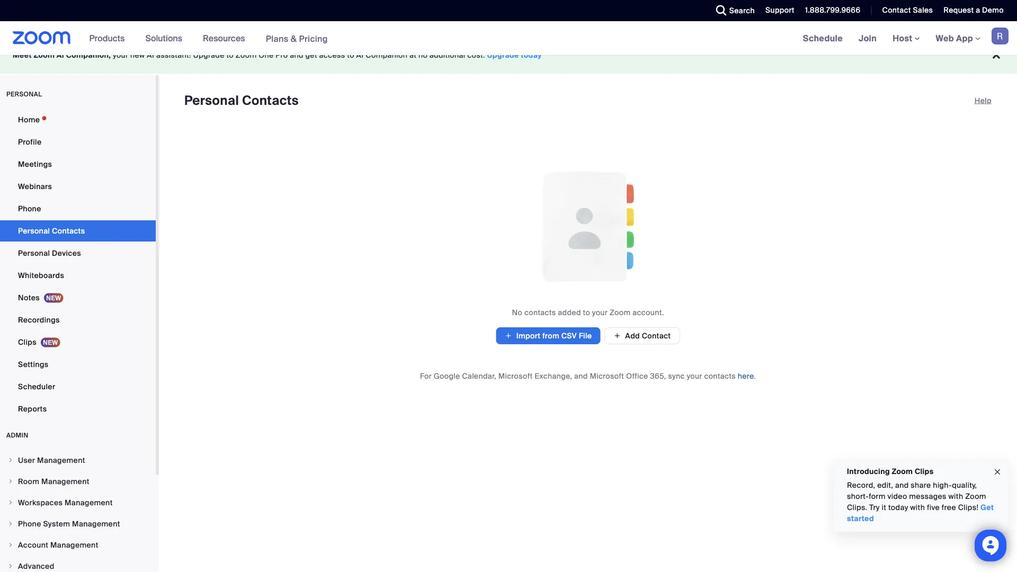 Task type: locate. For each thing, give the bounding box(es) containing it.
0 vertical spatial your
[[113, 50, 128, 60]]

contacts up devices
[[52, 226, 85, 236]]

2 horizontal spatial to
[[583, 308, 590, 317]]

2 vertical spatial right image
[[7, 542, 14, 548]]

.
[[754, 371, 756, 381]]

upgrade down resources
[[193, 50, 225, 60]]

for google calendar, microsoft exchange, and microsoft office 365, sync your contacts here .
[[420, 371, 756, 381]]

0 horizontal spatial contacts
[[52, 226, 85, 236]]

0 horizontal spatial and
[[290, 50, 304, 60]]

1 horizontal spatial and
[[574, 371, 588, 381]]

0 vertical spatial right image
[[7, 457, 14, 464]]

3 right image from the top
[[7, 563, 14, 570]]

management up room management
[[37, 455, 85, 465]]

1 vertical spatial today
[[889, 503, 909, 513]]

right image left account at the left bottom of page
[[7, 542, 14, 548]]

1 vertical spatial with
[[911, 503, 925, 513]]

account
[[18, 540, 48, 550]]

0 vertical spatial phone
[[18, 204, 41, 214]]

it
[[882, 503, 887, 513]]

2 vertical spatial your
[[687, 371, 703, 381]]

support
[[766, 5, 795, 15]]

profile link
[[0, 131, 156, 153]]

add
[[625, 331, 640, 341]]

2 vertical spatial right image
[[7, 563, 14, 570]]

2 microsoft from the left
[[590, 371, 624, 381]]

0 vertical spatial personal
[[184, 92, 239, 109]]

to right added
[[583, 308, 590, 317]]

phone down the webinars
[[18, 204, 41, 214]]

right image
[[7, 479, 14, 485], [7, 521, 14, 527], [7, 563, 14, 570]]

contact right add
[[642, 331, 671, 341]]

sales
[[913, 5, 933, 15]]

ai
[[57, 50, 64, 60], [147, 50, 154, 60], [356, 50, 364, 60]]

introducing zoom clips
[[847, 467, 934, 476]]

phone inside personal menu "menu"
[[18, 204, 41, 214]]

request a demo link
[[936, 0, 1017, 21], [944, 5, 1004, 15]]

1.888.799.9666 button up schedule link
[[805, 5, 861, 15]]

csv
[[562, 331, 577, 341]]

contacts
[[242, 92, 299, 109], [52, 226, 85, 236]]

0 horizontal spatial with
[[911, 503, 925, 513]]

one
[[259, 50, 274, 60]]

meetings navigation
[[795, 21, 1017, 56]]

0 horizontal spatial contact
[[642, 331, 671, 341]]

right image for workspaces management
[[7, 500, 14, 506]]

right image for user management
[[7, 457, 14, 464]]

personal contacts inside personal menu "menu"
[[18, 226, 85, 236]]

2 right image from the top
[[7, 521, 14, 527]]

your right sync
[[687, 371, 703, 381]]

right image left user
[[7, 457, 14, 464]]

with up free
[[949, 492, 964, 502]]

with
[[949, 492, 964, 502], [911, 503, 925, 513]]

1 horizontal spatial microsoft
[[590, 371, 624, 381]]

import from csv file button
[[496, 328, 601, 344]]

short-
[[847, 492, 869, 502]]

2 right image from the top
[[7, 500, 14, 506]]

demo
[[983, 5, 1004, 15]]

1 horizontal spatial contacts
[[705, 371, 736, 381]]

1 vertical spatial your
[[592, 308, 608, 317]]

0 vertical spatial today
[[521, 50, 542, 60]]

host button
[[893, 33, 920, 44]]

and left get
[[290, 50, 304, 60]]

phone
[[18, 204, 41, 214], [18, 519, 41, 529]]

0 vertical spatial right image
[[7, 479, 14, 485]]

products
[[89, 33, 125, 44]]

personal contacts up the personal devices
[[18, 226, 85, 236]]

2 horizontal spatial ai
[[356, 50, 364, 60]]

2 horizontal spatial and
[[896, 481, 909, 490]]

1 vertical spatial contacts
[[52, 226, 85, 236]]

1 vertical spatial phone
[[18, 519, 41, 529]]

phone inside menu item
[[18, 519, 41, 529]]

right image left advanced on the left bottom of page
[[7, 563, 14, 570]]

0 vertical spatial personal contacts
[[184, 92, 299, 109]]

ai down zoom logo
[[57, 50, 64, 60]]

and
[[290, 50, 304, 60], [574, 371, 588, 381], [896, 481, 909, 490]]

1 vertical spatial contact
[[642, 331, 671, 341]]

phone system management menu item
[[0, 514, 156, 534]]

ai right new
[[147, 50, 154, 60]]

contacts right no
[[525, 308, 556, 317]]

1 horizontal spatial with
[[949, 492, 964, 502]]

search button
[[708, 0, 758, 21]]

scheduler
[[18, 382, 55, 392]]

your for companion,
[[113, 50, 128, 60]]

2 horizontal spatial your
[[687, 371, 703, 381]]

0 horizontal spatial microsoft
[[498, 371, 533, 381]]

product information navigation
[[81, 21, 336, 56]]

0 vertical spatial contacts
[[242, 92, 299, 109]]

reports
[[18, 404, 47, 414]]

with down messages
[[911, 503, 925, 513]]

right image inside advanced "menu item"
[[7, 563, 14, 570]]

management up advanced "menu item"
[[50, 540, 98, 550]]

&
[[291, 33, 297, 44]]

banner containing products
[[0, 21, 1017, 56]]

your left new
[[113, 50, 128, 60]]

microsoft right calendar,
[[498, 371, 533, 381]]

contact sales link
[[875, 0, 936, 21], [883, 5, 933, 15]]

right image left workspaces
[[7, 500, 14, 506]]

office
[[626, 371, 648, 381]]

right image inside phone system management menu item
[[7, 521, 14, 527]]

1 horizontal spatial clips
[[915, 467, 934, 476]]

schedule link
[[795, 21, 851, 55]]

home
[[18, 115, 40, 125]]

personal contacts down one
[[184, 92, 299, 109]]

and inside record, edit, and share high-quality, short-form video messages with zoom clips. try it today with five free clips!
[[896, 481, 909, 490]]

1 right image from the top
[[7, 457, 14, 464]]

solutions
[[145, 33, 182, 44]]

1 vertical spatial contacts
[[705, 371, 736, 381]]

zoom up clips!
[[966, 492, 987, 502]]

3 right image from the top
[[7, 542, 14, 548]]

0 horizontal spatial today
[[521, 50, 542, 60]]

account management
[[18, 540, 98, 550]]

0 horizontal spatial contacts
[[525, 308, 556, 317]]

1 horizontal spatial today
[[889, 503, 909, 513]]

calendar,
[[462, 371, 497, 381]]

devices
[[52, 248, 81, 258]]

1 ai from the left
[[57, 50, 64, 60]]

phone link
[[0, 198, 156, 219]]

exchange,
[[535, 371, 572, 381]]

microsoft left office
[[590, 371, 624, 381]]

upgrade right cost.
[[487, 50, 519, 60]]

1 phone from the top
[[18, 204, 41, 214]]

management down room management menu item
[[65, 498, 113, 508]]

1 vertical spatial right image
[[7, 500, 14, 506]]

your right added
[[592, 308, 608, 317]]

0 vertical spatial clips
[[18, 337, 37, 347]]

reports link
[[0, 399, 156, 420]]

0 horizontal spatial clips
[[18, 337, 37, 347]]

contacts
[[525, 308, 556, 317], [705, 371, 736, 381]]

0 horizontal spatial upgrade
[[193, 50, 225, 60]]

whiteboards
[[18, 271, 64, 280]]

clips up share
[[915, 467, 934, 476]]

upgrade
[[193, 50, 225, 60], [487, 50, 519, 60]]

app
[[957, 33, 973, 44]]

right image left room
[[7, 479, 14, 485]]

personal for personal contacts link
[[18, 226, 50, 236]]

account.
[[633, 308, 664, 317]]

right image inside user management menu item
[[7, 457, 14, 464]]

right image inside the account management menu item
[[7, 542, 14, 548]]

to down resources
[[227, 50, 234, 60]]

system
[[43, 519, 70, 529]]

1 horizontal spatial your
[[592, 308, 608, 317]]

zoom
[[34, 50, 55, 60], [236, 50, 257, 60], [610, 308, 631, 317], [892, 467, 913, 476], [966, 492, 987, 502]]

right image
[[7, 457, 14, 464], [7, 500, 14, 506], [7, 542, 14, 548]]

video
[[888, 492, 908, 502]]

0 horizontal spatial to
[[227, 50, 234, 60]]

banner
[[0, 21, 1017, 56]]

2 phone from the top
[[18, 519, 41, 529]]

1 horizontal spatial contact
[[883, 5, 911, 15]]

to right access
[[347, 50, 354, 60]]

1 vertical spatial personal
[[18, 226, 50, 236]]

and right "exchange,"
[[574, 371, 588, 381]]

ai left companion
[[356, 50, 364, 60]]

plans
[[266, 33, 289, 44]]

contacts left here
[[705, 371, 736, 381]]

meet zoom ai companion, footer
[[0, 37, 1017, 74]]

personal for personal devices link
[[18, 248, 50, 258]]

right image left the system
[[7, 521, 14, 527]]

contact sales
[[883, 5, 933, 15]]

google
[[434, 371, 460, 381]]

1 horizontal spatial upgrade
[[487, 50, 519, 60]]

to
[[227, 50, 234, 60], [347, 50, 354, 60], [583, 308, 590, 317]]

plans & pricing
[[266, 33, 328, 44]]

here
[[738, 371, 754, 381]]

here link
[[738, 371, 754, 381]]

today
[[521, 50, 542, 60], [889, 503, 909, 513]]

1 horizontal spatial ai
[[147, 50, 154, 60]]

phone up account at the left bottom of page
[[18, 519, 41, 529]]

1 right image from the top
[[7, 479, 14, 485]]

add contact
[[625, 331, 671, 341]]

join link
[[851, 21, 885, 55]]

pricing
[[299, 33, 328, 44]]

products button
[[89, 21, 130, 55]]

contact left sales
[[883, 5, 911, 15]]

1 vertical spatial personal contacts
[[18, 226, 85, 236]]

right image inside room management menu item
[[7, 479, 14, 485]]

get
[[306, 50, 317, 60]]

your inside the meet zoom ai companion, footer
[[113, 50, 128, 60]]

personal
[[184, 92, 239, 109], [18, 226, 50, 236], [18, 248, 50, 258]]

clips up settings
[[18, 337, 37, 347]]

and up the video
[[896, 481, 909, 490]]

admin menu menu
[[0, 450, 156, 572]]

right image for phone
[[7, 521, 14, 527]]

1 vertical spatial and
[[574, 371, 588, 381]]

0 vertical spatial and
[[290, 50, 304, 60]]

notes
[[18, 293, 40, 303]]

resources button
[[203, 21, 250, 55]]

contacts down one
[[242, 92, 299, 109]]

0 horizontal spatial personal contacts
[[18, 226, 85, 236]]

2 vertical spatial personal
[[18, 248, 50, 258]]

sync
[[668, 371, 685, 381]]

add image
[[505, 331, 512, 341]]

management up workspaces management
[[41, 477, 89, 486]]

file
[[579, 331, 592, 341]]

0 horizontal spatial your
[[113, 50, 128, 60]]

2 vertical spatial and
[[896, 481, 909, 490]]

0 vertical spatial contacts
[[525, 308, 556, 317]]

right image inside workspaces management menu item
[[7, 500, 14, 506]]

1 vertical spatial right image
[[7, 521, 14, 527]]

management for workspaces management
[[65, 498, 113, 508]]

0 horizontal spatial ai
[[57, 50, 64, 60]]



Task type: vqa. For each thing, say whether or not it's contained in the screenshot.
topmost today
yes



Task type: describe. For each thing, give the bounding box(es) containing it.
room
[[18, 477, 39, 486]]

scheduler link
[[0, 376, 156, 397]]

five
[[927, 503, 940, 513]]

close image
[[994, 466, 1002, 478]]

request
[[944, 5, 974, 15]]

user management menu item
[[0, 450, 156, 471]]

no contacts added to your zoom account.
[[512, 308, 664, 317]]

management for room management
[[41, 477, 89, 486]]

contacts inside personal menu "menu"
[[52, 226, 85, 236]]

room management
[[18, 477, 89, 486]]

host
[[893, 33, 915, 44]]

phone for phone
[[18, 204, 41, 214]]

account management menu item
[[0, 535, 156, 555]]

personal contacts link
[[0, 220, 156, 242]]

get started
[[847, 503, 994, 524]]

1 horizontal spatial to
[[347, 50, 354, 60]]

today inside record, edit, and share high-quality, short-form video messages with zoom clips. try it today with five free clips!
[[889, 503, 909, 513]]

workspaces management menu item
[[0, 493, 156, 513]]

upgrade today link
[[487, 50, 542, 60]]

1.888.799.9666 button up schedule
[[797, 0, 864, 21]]

user
[[18, 455, 35, 465]]

record, edit, and share high-quality, short-form video messages with zoom clips. try it today with five free clips!
[[847, 481, 987, 513]]

personal
[[6, 90, 42, 98]]

advanced menu item
[[0, 556, 156, 572]]

meetings link
[[0, 154, 156, 175]]

management for user management
[[37, 455, 85, 465]]

record,
[[847, 481, 876, 490]]

zoom inside record, edit, and share high-quality, short-form video messages with zoom clips. try it today with five free clips!
[[966, 492, 987, 502]]

meetings
[[18, 159, 52, 169]]

from
[[543, 331, 560, 341]]

cost.
[[468, 50, 485, 60]]

1 vertical spatial clips
[[915, 467, 934, 476]]

companion
[[366, 50, 408, 60]]

meet zoom ai companion, your new ai assistant! upgrade to zoom one pro and get access to ai companion at no additional cost. upgrade today
[[13, 50, 542, 60]]

for
[[420, 371, 432, 381]]

get started link
[[847, 503, 994, 524]]

additional
[[430, 50, 466, 60]]

2 ai from the left
[[147, 50, 154, 60]]

your for to
[[592, 308, 608, 317]]

settings
[[18, 360, 48, 369]]

companion,
[[66, 50, 111, 60]]

right image for account management
[[7, 542, 14, 548]]

webinars link
[[0, 176, 156, 197]]

zoom up "edit,"
[[892, 467, 913, 476]]

management down workspaces management menu item
[[72, 519, 120, 529]]

advanced
[[18, 561, 54, 571]]

form
[[869, 492, 886, 502]]

webinars
[[18, 182, 52, 191]]

added
[[558, 308, 581, 317]]

personal devices link
[[0, 243, 156, 264]]

access
[[319, 50, 345, 60]]

add contact button
[[605, 328, 680, 344]]

at
[[410, 50, 417, 60]]

phone for phone system management
[[18, 519, 41, 529]]

1 horizontal spatial personal contacts
[[184, 92, 299, 109]]

3 ai from the left
[[356, 50, 364, 60]]

clips.
[[847, 503, 868, 513]]

web app
[[936, 33, 973, 44]]

phone system management
[[18, 519, 120, 529]]

try
[[870, 503, 880, 513]]

started
[[847, 514, 874, 524]]

clips!
[[959, 503, 979, 513]]

and inside the meet zoom ai companion, footer
[[290, 50, 304, 60]]

contact inside add contact button
[[642, 331, 671, 341]]

1 horizontal spatial contacts
[[242, 92, 299, 109]]

profile picture image
[[992, 28, 1009, 45]]

share
[[911, 481, 931, 490]]

no
[[419, 50, 428, 60]]

0 vertical spatial contact
[[883, 5, 911, 15]]

right image for room
[[7, 479, 14, 485]]

search
[[730, 6, 755, 15]]

no
[[512, 308, 523, 317]]

admin
[[6, 431, 28, 440]]

resources
[[203, 33, 245, 44]]

workspaces management
[[18, 498, 113, 508]]

pro
[[276, 50, 288, 60]]

quality,
[[952, 481, 977, 490]]

help
[[975, 96, 992, 105]]

new
[[130, 50, 145, 60]]

meet
[[13, 50, 32, 60]]

room management menu item
[[0, 472, 156, 492]]

1 microsoft from the left
[[498, 371, 533, 381]]

2 upgrade from the left
[[487, 50, 519, 60]]

profile
[[18, 137, 42, 147]]

today inside the meet zoom ai companion, footer
[[521, 50, 542, 60]]

request a demo
[[944, 5, 1004, 15]]

zoom logo image
[[13, 31, 71, 45]]

assistant!
[[156, 50, 191, 60]]

a
[[976, 5, 981, 15]]

home link
[[0, 109, 156, 130]]

zoom up add icon
[[610, 308, 631, 317]]

messages
[[910, 492, 947, 502]]

365,
[[650, 371, 666, 381]]

management for account management
[[50, 540, 98, 550]]

solutions button
[[145, 21, 187, 55]]

1 upgrade from the left
[[193, 50, 225, 60]]

0 vertical spatial with
[[949, 492, 964, 502]]

help link
[[975, 92, 992, 109]]

import
[[517, 331, 541, 341]]

personal menu menu
[[0, 109, 156, 421]]

clips inside clips link
[[18, 337, 37, 347]]

add image
[[614, 331, 621, 341]]

schedule
[[803, 33, 843, 44]]

settings link
[[0, 354, 156, 375]]

zoom down zoom logo
[[34, 50, 55, 60]]

workspaces
[[18, 498, 63, 508]]

1.888.799.9666
[[805, 5, 861, 15]]

zoom left one
[[236, 50, 257, 60]]

personal devices
[[18, 248, 81, 258]]



